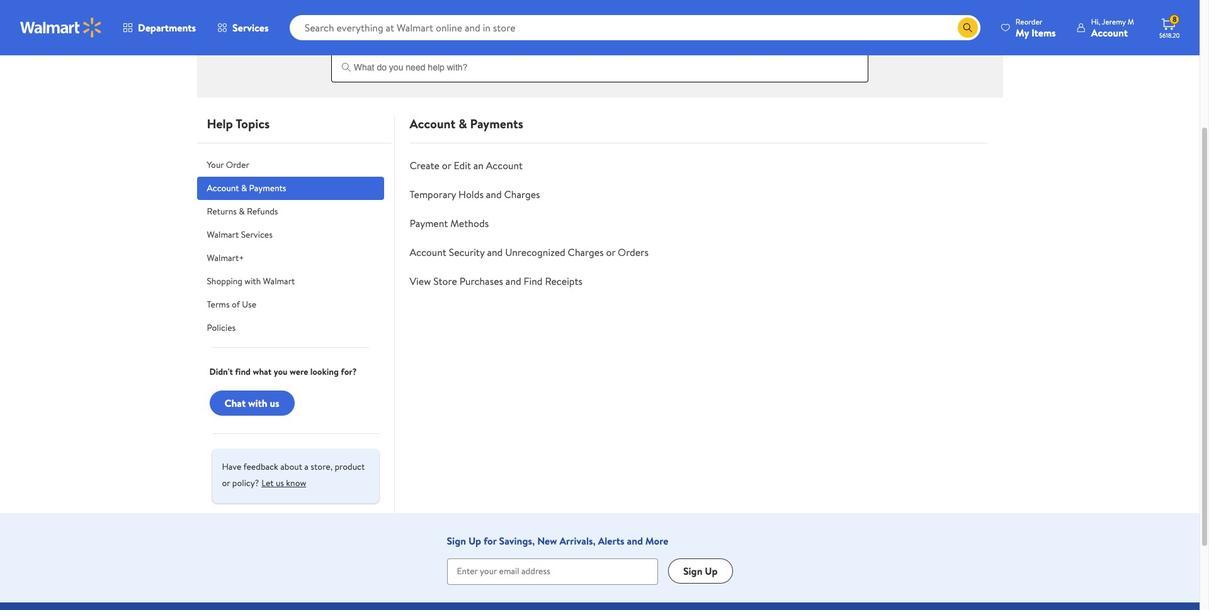 Task type: locate. For each thing, give the bounding box(es) containing it.
1 horizontal spatial account & payments
[[410, 115, 523, 132]]

your right track
[[411, 2, 428, 14]]

new
[[537, 535, 557, 549]]

with right 'chat'
[[248, 397, 267, 410]]

temporary holds and charges link
[[410, 188, 540, 202]]

0 horizontal spatial edit
[[454, 159, 471, 173]]

0 horizontal spatial sign
[[447, 535, 466, 549]]

policies link
[[197, 317, 384, 340]]

0 horizontal spatial an
[[473, 159, 484, 173]]

with
[[245, 275, 261, 288], [248, 397, 267, 410]]

order inside track your order link
[[430, 2, 453, 14]]

sign up
[[683, 565, 718, 579]]

returns & refunds
[[744, 2, 815, 14], [207, 205, 278, 218]]

account & payments
[[410, 115, 523, 132], [207, 182, 286, 195]]

edit left cancel
[[555, 2, 570, 14]]

1 horizontal spatial walmart
[[263, 275, 295, 288]]

1 vertical spatial edit
[[454, 159, 471, 173]]

us inside chat with us button
[[270, 397, 279, 410]]

with for walmart
[[245, 275, 261, 288]]

0 vertical spatial an
[[611, 2, 620, 14]]

0 vertical spatial payments
[[470, 115, 523, 132]]

search icon image
[[963, 23, 973, 33]]

payment methods link
[[410, 217, 489, 231]]

and
[[486, 188, 502, 202], [487, 246, 503, 259], [506, 275, 521, 288], [627, 535, 643, 549]]

your down help
[[207, 159, 224, 171]]

more
[[645, 535, 669, 549]]

1 vertical spatial refunds
[[247, 205, 278, 218]]

us right let
[[276, 477, 284, 490]]

1 vertical spatial an
[[473, 159, 484, 173]]

1 horizontal spatial returns & refunds link
[[689, 0, 869, 27]]

an
[[611, 2, 620, 14], [473, 159, 484, 173]]

departments button
[[112, 13, 207, 43]]

1 vertical spatial us
[[276, 477, 284, 490]]

account security and unrecognized charges or orders
[[410, 246, 649, 259]]

charges right holds
[[504, 188, 540, 202]]

chat with us button
[[209, 391, 295, 416]]

services button
[[207, 13, 279, 43]]

or left cancel
[[572, 2, 581, 14]]

1 horizontal spatial returns
[[744, 2, 774, 14]]

walmart
[[207, 229, 239, 241], [263, 275, 295, 288]]

2 horizontal spatial order
[[622, 2, 645, 14]]

1 vertical spatial returns
[[207, 205, 237, 218]]

0 vertical spatial walmart
[[207, 229, 239, 241]]

0 vertical spatial services
[[232, 21, 269, 35]]

0 horizontal spatial walmart
[[207, 229, 239, 241]]

1 vertical spatial sign
[[683, 565, 703, 579]]

an right cancel
[[611, 2, 620, 14]]

chat
[[225, 397, 246, 410]]

1 horizontal spatial order
[[430, 2, 453, 14]]

receipts
[[545, 275, 583, 288]]

0 vertical spatial account & payments
[[410, 115, 523, 132]]

1 horizontal spatial up
[[705, 565, 718, 579]]

1 vertical spatial payments
[[249, 182, 286, 195]]

0 vertical spatial up
[[468, 535, 481, 549]]

0 horizontal spatial account & payments
[[207, 182, 286, 195]]

store
[[433, 275, 457, 288]]

for
[[484, 535, 497, 549]]

payment
[[410, 217, 448, 231]]

order inside edit or cancel an order link
[[622, 2, 645, 14]]

let us know button
[[261, 474, 306, 494]]

account up temporary holds and charges link
[[486, 159, 523, 173]]

let
[[261, 477, 274, 490]]

an up temporary holds and charges link
[[473, 159, 484, 173]]

0 vertical spatial with
[[245, 275, 261, 288]]

purchases
[[460, 275, 503, 288]]

with up 'use'
[[245, 275, 261, 288]]

cancel
[[583, 2, 609, 14]]

use
[[242, 299, 256, 311]]

hi, jeremy m account
[[1091, 16, 1134, 39]]

help topics
[[207, 115, 270, 132]]

were
[[290, 366, 308, 379]]

order up walmart site-wide 'search box' at the top
[[622, 2, 645, 14]]

of
[[232, 299, 240, 311]]

1 vertical spatial returns & refunds link
[[197, 200, 384, 224]]

up inside "button"
[[705, 565, 718, 579]]

1 vertical spatial with
[[248, 397, 267, 410]]

1 horizontal spatial charges
[[568, 246, 604, 259]]

1 horizontal spatial sign
[[683, 565, 703, 579]]

looking
[[310, 366, 339, 379]]

account left $618.20
[[1091, 26, 1128, 39]]

payments down your order link
[[249, 182, 286, 195]]

us down you
[[270, 397, 279, 410]]

0 horizontal spatial up
[[468, 535, 481, 549]]

edit
[[555, 2, 570, 14], [454, 159, 471, 173]]

1 vertical spatial charges
[[568, 246, 604, 259]]

your inside your order link
[[207, 159, 224, 171]]

temporary
[[410, 188, 456, 202]]

walmart up walmart+
[[207, 229, 239, 241]]

view store purchases and find receipts
[[410, 275, 583, 288]]

0 horizontal spatial payments
[[249, 182, 286, 195]]

0 horizontal spatial your
[[207, 159, 224, 171]]

0 vertical spatial returns & refunds link
[[689, 0, 869, 27]]

0 vertical spatial us
[[270, 397, 279, 410]]

0 vertical spatial refunds
[[784, 2, 815, 14]]

payments up create or edit an account
[[470, 115, 523, 132]]

sign inside "button"
[[683, 565, 703, 579]]

feedback
[[243, 461, 278, 474]]

with inside the shopping with walmart link
[[245, 275, 261, 288]]

What do you need help with? search field
[[331, 52, 869, 83]]

Search help topics search field
[[331, 40, 869, 83]]

order down help topics
[[226, 159, 249, 171]]

or
[[572, 2, 581, 14], [442, 159, 451, 173], [606, 246, 615, 259], [222, 477, 230, 490]]

us
[[270, 397, 279, 410], [276, 477, 284, 490]]

account & payments down your order
[[207, 182, 286, 195]]

reorder
[[1016, 16, 1043, 27]]

charges up receipts
[[568, 246, 604, 259]]

account & payments up create or edit an account link
[[410, 115, 523, 132]]

topics
[[381, 40, 404, 52]]

an for order
[[611, 2, 620, 14]]

1 vertical spatial your
[[207, 159, 224, 171]]

for?
[[341, 366, 357, 379]]

walmart down walmart+ link
[[263, 275, 295, 288]]

0 horizontal spatial returns
[[207, 205, 237, 218]]

or inside have feedback about a store, product or policy?
[[222, 477, 230, 490]]

order right track
[[430, 2, 453, 14]]

1 horizontal spatial payments
[[470, 115, 523, 132]]

walmart+
[[207, 252, 244, 265]]

help
[[362, 40, 378, 52]]

security
[[449, 246, 485, 259]]

order
[[430, 2, 453, 14], [622, 2, 645, 14], [226, 159, 249, 171]]

account down your order
[[207, 182, 239, 195]]

shopping with walmart
[[207, 275, 295, 288]]

up
[[468, 535, 481, 549], [705, 565, 718, 579]]

refunds
[[784, 2, 815, 14], [247, 205, 278, 218]]

0 vertical spatial returns
[[744, 2, 774, 14]]

walmart image
[[20, 18, 102, 38]]

0 horizontal spatial charges
[[504, 188, 540, 202]]

us inside the let us know 'button'
[[276, 477, 284, 490]]

you
[[274, 366, 288, 379]]

and right security
[[487, 246, 503, 259]]

services
[[232, 21, 269, 35], [241, 229, 273, 241]]

returns & refunds link
[[689, 0, 869, 27], [197, 200, 384, 224]]

with inside chat with us button
[[248, 397, 267, 410]]

chat with us
[[225, 397, 279, 410]]

1 horizontal spatial refunds
[[784, 2, 815, 14]]

walmart services link
[[197, 224, 384, 247]]

a
[[304, 461, 309, 474]]

1 horizontal spatial edit
[[555, 2, 570, 14]]

didn't find what you were looking for?
[[209, 366, 357, 379]]

1 horizontal spatial returns & refunds
[[744, 2, 815, 14]]

0 vertical spatial sign
[[447, 535, 466, 549]]

payments
[[470, 115, 523, 132], [249, 182, 286, 195]]

0 vertical spatial edit
[[555, 2, 570, 14]]

1 vertical spatial returns & refunds
[[207, 205, 278, 218]]

0 horizontal spatial order
[[226, 159, 249, 171]]

track your order link
[[331, 0, 510, 27]]

create or edit an account link
[[410, 159, 523, 173]]

1 vertical spatial services
[[241, 229, 273, 241]]

reorder my items
[[1016, 16, 1056, 39]]

sign
[[447, 535, 466, 549], [683, 565, 703, 579]]

or down have
[[222, 477, 230, 490]]

1 vertical spatial account & payments
[[207, 182, 286, 195]]

services inside dropdown button
[[232, 21, 269, 35]]

and left find
[[506, 275, 521, 288]]

1 vertical spatial up
[[705, 565, 718, 579]]

charges
[[504, 188, 540, 202], [568, 246, 604, 259]]

0 vertical spatial your
[[411, 2, 428, 14]]

search
[[334, 40, 360, 52]]

edit up holds
[[454, 159, 471, 173]]

1 vertical spatial walmart
[[263, 275, 295, 288]]

view store purchases and find receipts link
[[410, 275, 583, 288]]

savings,
[[499, 535, 535, 549]]

account security and unrecognized charges or orders link
[[410, 246, 649, 259]]

1 horizontal spatial an
[[611, 2, 620, 14]]

1 horizontal spatial your
[[411, 2, 428, 14]]

have feedback about a store, product or policy?
[[222, 461, 365, 490]]

your
[[411, 2, 428, 14], [207, 159, 224, 171]]

with for us
[[248, 397, 267, 410]]

arrivals,
[[560, 535, 596, 549]]



Task type: describe. For each thing, give the bounding box(es) containing it.
edit or cancel an order link
[[510, 0, 689, 27]]

sign up for savings, new arrivals, alerts and more
[[447, 535, 669, 549]]

track your order
[[389, 2, 453, 14]]

about
[[280, 461, 302, 474]]

track
[[389, 2, 408, 14]]

shopping
[[207, 275, 242, 288]]

items
[[1032, 26, 1056, 39]]

have
[[222, 461, 241, 474]]

unrecognized
[[505, 246, 565, 259]]

or right create
[[442, 159, 451, 173]]

terms of use link
[[197, 293, 384, 317]]

account up create
[[410, 115, 456, 132]]

and left more
[[627, 535, 643, 549]]

know
[[286, 477, 306, 490]]

view
[[410, 275, 431, 288]]

store,
[[311, 461, 333, 474]]

Enter your email address field
[[447, 559, 658, 585]]

your order
[[207, 159, 249, 171]]

create
[[410, 159, 440, 173]]

order inside your order link
[[226, 159, 249, 171]]

find
[[524, 275, 543, 288]]

your inside track your order link
[[411, 2, 428, 14]]

shopping with walmart link
[[197, 270, 384, 293]]

edit or cancel an order
[[555, 2, 645, 14]]

payment methods
[[410, 217, 489, 231]]

jeremy
[[1102, 16, 1126, 27]]

alerts
[[598, 535, 624, 549]]

hi,
[[1091, 16, 1100, 27]]

your order link
[[197, 154, 384, 177]]

policy?
[[232, 477, 259, 490]]

account & payments link
[[197, 177, 384, 200]]

up for sign up for savings, new arrivals, alerts and more
[[468, 535, 481, 549]]

product
[[335, 461, 365, 474]]

Search search field
[[289, 15, 980, 40]]

walmart services
[[207, 229, 273, 241]]

0 vertical spatial charges
[[504, 188, 540, 202]]

sign for sign up
[[683, 565, 703, 579]]

m
[[1128, 16, 1134, 27]]

account inside hi, jeremy m account
[[1091, 26, 1128, 39]]

create or edit an account
[[410, 159, 523, 173]]

find
[[235, 366, 251, 379]]

holds
[[459, 188, 484, 202]]

0 horizontal spatial refunds
[[247, 205, 278, 218]]

Walmart Site-Wide search field
[[289, 15, 980, 40]]

0 vertical spatial returns & refunds
[[744, 2, 815, 14]]

account down "payment"
[[410, 246, 446, 259]]

let us know link
[[261, 474, 306, 494]]

my
[[1016, 26, 1029, 39]]

methods
[[450, 217, 489, 231]]

0 horizontal spatial returns & refunds link
[[197, 200, 384, 224]]

8 $618.20
[[1159, 14, 1180, 40]]

and right holds
[[486, 188, 502, 202]]

up for sign up
[[705, 565, 718, 579]]

departments
[[138, 21, 196, 35]]

topics
[[236, 115, 270, 132]]

sign up button
[[668, 559, 733, 584]]

orders
[[618, 246, 649, 259]]

what
[[253, 366, 272, 379]]

walmart+ link
[[197, 247, 384, 270]]

policies
[[207, 322, 236, 334]]

let us know
[[261, 477, 306, 490]]

an for account
[[473, 159, 484, 173]]

terms
[[207, 299, 230, 311]]

sign for sign up for savings, new arrivals, alerts and more
[[447, 535, 466, 549]]

temporary holds and charges
[[410, 188, 540, 202]]

help
[[207, 115, 233, 132]]

0 horizontal spatial returns & refunds
[[207, 205, 278, 218]]

payments inside account & payments link
[[249, 182, 286, 195]]

terms of use
[[207, 299, 256, 311]]

or left the orders
[[606, 246, 615, 259]]

8
[[1173, 14, 1177, 25]]

search help topics
[[334, 40, 404, 52]]

$618.20
[[1159, 31, 1180, 40]]

didn't
[[209, 366, 233, 379]]



Task type: vqa. For each thing, say whether or not it's contained in the screenshot.
Learn how button
no



